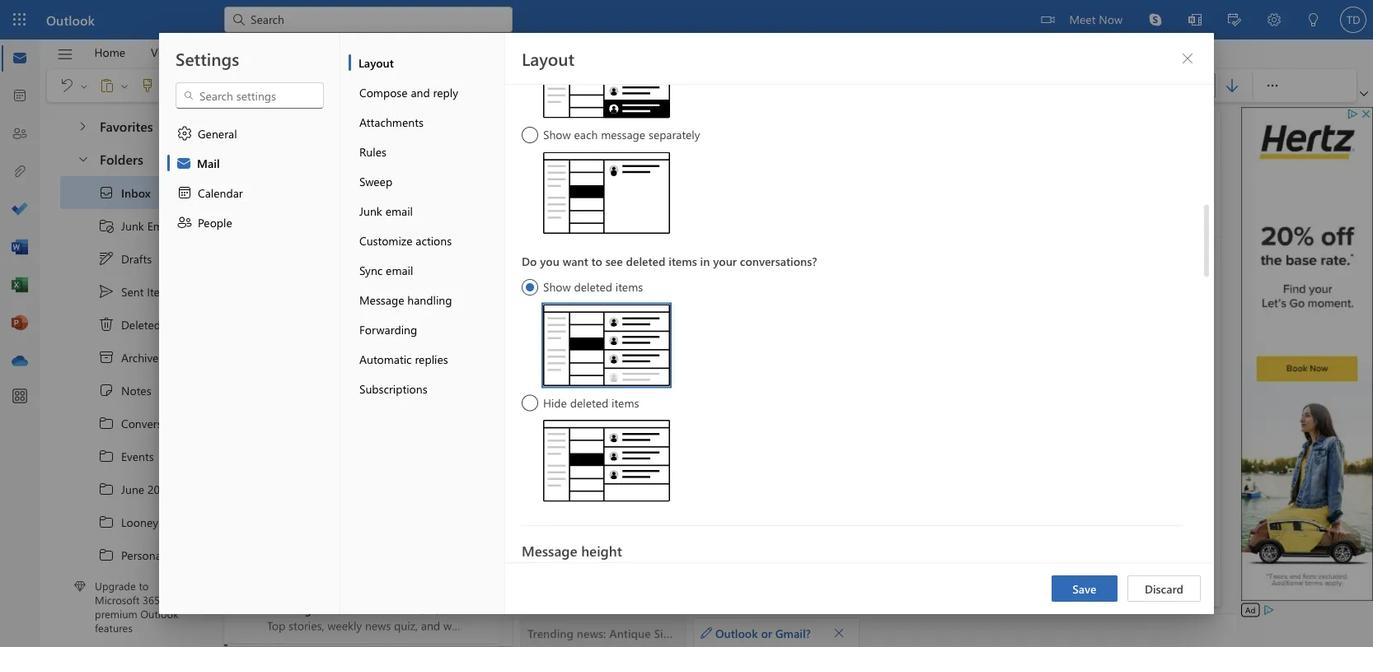 Task type: locate. For each thing, give the bounding box(es) containing it.
items for 
[[147, 284, 175, 299]]

layout up  button
[[522, 47, 575, 70]]

left-rail-appbar navigation
[[3, 40, 36, 381]]

prefer up "back"
[[610, 268, 643, 284]]

&
[[547, 238, 556, 253]]

 for  personal
[[98, 547, 115, 564]]

 down 
[[98, 415, 115, 432]]

view button
[[139, 40, 188, 65]]


[[176, 155, 192, 171]]

show
[[543, 127, 571, 142], [543, 279, 571, 295]]


[[377, 77, 393, 94]]

3  tree item from the top
[[60, 473, 193, 506]]

0 horizontal spatial 
[[77, 152, 90, 165]]

microsoft bing up legendary
[[267, 288, 341, 303]]

microsoft down fun
[[267, 586, 315, 601]]

1  from the top
[[98, 415, 115, 432]]


[[98, 415, 115, 432], [98, 448, 115, 465], [98, 481, 115, 498], [98, 514, 115, 531], [98, 547, 115, 564]]

bing up legendary monsters quiz on the left top of the page
[[319, 288, 341, 303]]

0 horizontal spatial message
[[250, 45, 296, 60]]

1 vertical spatial microsoft bing
[[267, 288, 341, 303]]

0 vertical spatial 
[[1181, 52, 1195, 65]]

microsoft down the updates
[[267, 422, 317, 437]]

save
[[1073, 582, 1097, 597]]

0 horizontal spatial  button
[[68, 143, 96, 174]]

deleted for hide deleted items
[[570, 395, 609, 411]]

customize actions button
[[349, 226, 505, 256]]

 inside the layout tab panel
[[1181, 52, 1195, 65]]

show left each
[[543, 127, 571, 142]]

2 show from the top
[[543, 279, 571, 295]]

and up 'see'
[[598, 238, 617, 253]]

 left 
[[317, 81, 327, 91]]

tab list
[[82, 40, 566, 65]]

 button for basic text group
[[264, 74, 277, 97]]

items right hide
[[612, 395, 639, 411]]

1 horizontal spatial it
[[991, 268, 999, 284]]

0 horizontal spatial 
[[833, 628, 845, 639]]

actions
[[416, 233, 452, 248]]

 for 
[[98, 415, 115, 432]]

0 vertical spatial news:
[[315, 238, 343, 253]]

microsoft bing
[[267, 221, 341, 237], [267, 288, 341, 303], [267, 586, 341, 601]]

and left reply
[[411, 84, 430, 100]]

message left "height"
[[522, 542, 578, 561]]

2  from the top
[[98, 448, 115, 465]]

show for show each message separately
[[543, 127, 571, 142]]

1 vertical spatial quiz
[[337, 505, 358, 520]]

message height
[[522, 542, 622, 561]]

1 vertical spatial items
[[164, 317, 192, 332]]

 inbox
[[98, 185, 151, 201]]

deleted right hide
[[570, 395, 609, 411]]

makes
[[1164, 268, 1202, 284]]

4  from the top
[[98, 514, 115, 531]]

email for sync email
[[386, 263, 413, 278]]

1 trending from the top
[[267, 238, 311, 253]]

1 vertical spatial trending
[[267, 438, 313, 453]]

 tree item up 'june'
[[60, 440, 193, 473]]

2 vertical spatial news:
[[315, 602, 343, 617]]

 tree item
[[60, 341, 193, 374]]

2 horizontal spatial it
[[1154, 268, 1162, 284]]

customize
[[359, 233, 413, 248]]

meet now
[[1070, 11, 1123, 26]]

1 vertical spatial 
[[833, 628, 845, 639]]

9/13/2023
[[417, 306, 462, 319]]

items inside  deleted items
[[164, 317, 192, 332]]

0 vertical spatial gmail?
[[791, 268, 831, 284]]

0 vertical spatial microsoft bing
[[267, 221, 341, 237]]

 outlook or gmail?
[[701, 626, 811, 641]]

email inside 'hey mike, which do you prefer to email with? outlook or gmail? i personally prefer gmail as it is connected to chrome so it makes for using it way easier. excited to hear back from you! sincerely, test'
[[660, 268, 692, 284]]

Select a conversation checkbox
[[228, 214, 267, 250]]

layout up  button
[[359, 55, 394, 70]]

Search settings search field
[[195, 87, 307, 104]]

 button
[[336, 73, 368, 99]]

1 vertical spatial tree
[[60, 176, 193, 648]]

easier.
[[617, 284, 654, 300]]

 button down message button
[[264, 74, 277, 97]]

junk down the sweep at the top left of page
[[359, 203, 382, 218]]

0 horizontal spatial layout
[[359, 55, 394, 70]]


[[802, 77, 819, 94]]

to button
[[529, 163, 580, 190]]

bing up facts
[[319, 488, 341, 504]]


[[98, 350, 115, 366]]

to right 'upgrade'
[[139, 579, 149, 594]]

microsoft bing down fun
[[267, 586, 341, 601]]

1 vertical spatial select a conversation checkbox
[[228, 645, 267, 648]]

calendar
[[198, 185, 243, 200]]

bing down facts
[[319, 586, 341, 601]]

2 trending from the top
[[267, 438, 313, 453]]

application
[[0, 0, 1373, 648]]


[[183, 90, 195, 101]]

 tree item up ' personal'
[[60, 506, 193, 539]]

1 horizontal spatial  button
[[1175, 45, 1201, 72]]

1 vertical spatial news:
[[316, 438, 346, 453]]

3 trending from the top
[[267, 602, 311, 617]]

365
[[143, 593, 160, 608]]

outlook right premium
[[140, 607, 179, 622]]

automatic
[[359, 352, 412, 367]]

 tree item down  events
[[60, 473, 193, 506]]

items right "sent"
[[147, 284, 175, 299]]

0 vertical spatial select a conversation checkbox
[[228, 579, 267, 614]]

1 vertical spatial deleted
[[574, 279, 613, 295]]

2 vertical spatial trending
[[267, 602, 311, 617]]

do
[[569, 268, 584, 284]]

application containing settings
[[0, 0, 1373, 648]]

 for the  button within folders tree item
[[77, 152, 90, 165]]

0 vertical spatial quiz
[[374, 305, 395, 320]]

2 vertical spatial items
[[612, 395, 639, 411]]

 up 'upgrade'
[[98, 547, 115, 564]]

1 vertical spatial or
[[761, 626, 772, 641]]

you inside 'hey mike, which do you prefer to email with? outlook or gmail? i personally prefer gmail as it is connected to chrome so it makes for using it way easier. excited to hear back from you! sincerely, test'
[[586, 268, 607, 284]]

connected
[[1014, 268, 1075, 284]]

microsoft up features
[[95, 593, 140, 608]]

3  from the top
[[98, 481, 115, 498]]

document
[[0, 0, 1373, 648]]

document containing settings
[[0, 0, 1373, 648]]

0 vertical spatial tree
[[60, 104, 193, 143]]

folders tree item
[[60, 143, 193, 176]]

back
[[617, 300, 644, 316]]

to left chrome
[[1077, 268, 1089, 284]]

decrease indent image
[[655, 77, 688, 94]]

1 horizontal spatial you
[[586, 268, 607, 284]]

0 horizontal spatial or
[[761, 626, 772, 641]]

items left in
[[669, 253, 697, 269]]

i
[[834, 268, 837, 284]]

bing
[[319, 221, 341, 237], [319, 288, 341, 303], [320, 422, 344, 437], [319, 488, 341, 504], [319, 586, 341, 601]]

deleted
[[121, 317, 161, 332]]

insert button
[[309, 40, 362, 65]]

trending up microsoft bing nfl fun facts quiz
[[267, 438, 313, 453]]

 button inside folders tree item
[[68, 143, 96, 174]]

microsoft bing trending news: should supreme court disqualify trump from… and more
[[267, 422, 650, 453]]

singer
[[389, 238, 422, 253]]

compose and reply
[[359, 84, 458, 100]]

bing down 'clearance'
[[319, 221, 341, 237]]

deleted right 'see'
[[626, 253, 666, 269]]

or inside 'hey mike, which do you prefer to email with? outlook or gmail? i personally prefer gmail as it is connected to chrome so it makes for using it way easier. excited to hear back from you! sincerely, test'
[[776, 268, 788, 284]]

do you want to see deleted items in your conversations?
[[522, 253, 817, 269]]

1 vertical spatial show
[[543, 279, 571, 295]]

 june 2023
[[98, 481, 172, 498]]

or
[[776, 268, 788, 284], [761, 626, 772, 641]]

it left the is
[[991, 268, 999, 284]]

 down message button
[[265, 81, 275, 91]]

 button left folders
[[68, 143, 96, 174]]

email
[[147, 218, 175, 234]]

bing for putin
[[319, 586, 341, 601]]

microsoft inside upgrade to microsoft 365 with premium outlook features
[[95, 593, 140, 608]]

message
[[250, 45, 296, 60], [359, 292, 404, 307], [522, 542, 578, 561]]

 button left 
[[316, 74, 329, 97]]

items
[[669, 253, 697, 269], [616, 279, 643, 295], [612, 395, 639, 411]]

message list section
[[224, 106, 650, 648]]

chrome
[[1092, 268, 1135, 284]]

items
[[147, 284, 175, 299], [164, 317, 192, 332]]

and right from…
[[600, 438, 619, 453]]

to inside option group
[[592, 253, 603, 269]]

1 horizontal spatial prefer
[[902, 268, 936, 284]]

you down &
[[540, 253, 560, 269]]

more right from…
[[623, 438, 650, 453]]

1 microsoft bing from the top
[[267, 221, 341, 237]]

show inside do you want to see deleted items in your conversations? option group
[[543, 279, 571, 295]]

you inside option group
[[540, 253, 560, 269]]

folders
[[100, 150, 143, 168]]

0 horizontal spatial you
[[540, 253, 560, 269]]

1 vertical spatial items
[[616, 279, 643, 295]]

1 prefer from the left
[[610, 268, 643, 284]]

superscript image
[[974, 77, 1007, 94]]

bing for quiz
[[319, 288, 341, 303]]

updates
[[267, 371, 310, 387]]

outlook up ''
[[46, 11, 95, 28]]

from…
[[562, 438, 597, 453]]


[[556, 77, 573, 94]]

or right the 
[[761, 626, 772, 641]]

2 microsoft bing from the top
[[267, 288, 341, 303]]

hide deleted items
[[543, 395, 639, 411]]

9/8/2023
[[420, 373, 462, 386]]

1  tree item from the top
[[60, 407, 193, 440]]

email left in
[[660, 268, 692, 284]]

1 horizontal spatial 
[[1181, 52, 1195, 65]]

hear
[[588, 300, 614, 316]]

options button
[[501, 40, 566, 65]]

0 horizontal spatial it
[[582, 284, 589, 300]]

microsoft inside microsoft bing trending news: should supreme court disqualify trump from… and more
[[267, 422, 317, 437]]

 left 'june'
[[98, 481, 115, 498]]

items inside the  sent items
[[147, 284, 175, 299]]

1 horizontal spatial 
[[265, 81, 275, 91]]

1 vertical spatial message
[[359, 292, 404, 307]]

 button
[[49, 40, 82, 68]]

0 vertical spatial items
[[147, 284, 175, 299]]

0 vertical spatial  button
[[1175, 45, 1201, 72]]

bing for antique
[[319, 221, 341, 237]]


[[344, 77, 360, 94]]

microsoft up fun
[[267, 488, 315, 504]]

layout inside layout button
[[359, 55, 394, 70]]

trending left putin
[[267, 602, 311, 617]]

outlook right with?
[[728, 268, 773, 284]]

dialog containing settings
[[0, 0, 1373, 648]]

reading pane main content
[[514, 103, 1237, 648]]

subscriptions
[[359, 381, 428, 397]]

more up 'see'
[[620, 238, 647, 253]]

machine
[[465, 238, 508, 253]]

compose and reply button
[[349, 77, 505, 107]]

email up customize actions on the left
[[385, 203, 413, 218]]

news: left putin
[[315, 602, 343, 617]]

news: left should
[[316, 438, 346, 453]]

home
[[94, 45, 125, 60]]

Select a conversation checkbox
[[228, 579, 267, 614], [228, 645, 267, 648]]

3 microsoft bing from the top
[[267, 586, 341, 601]]

it right so
[[1154, 268, 1162, 284]]

it left 'way'
[[582, 284, 589, 300]]

2 horizontal spatial message
[[522, 542, 578, 561]]

 for basic text group the  button
[[265, 81, 275, 91]]

or left i
[[776, 268, 788, 284]]

quiz right facts
[[337, 505, 358, 520]]

1 horizontal spatial junk
[[359, 203, 382, 218]]

email down singer
[[386, 263, 413, 278]]

0 vertical spatial show
[[543, 127, 571, 142]]

about
[[494, 602, 525, 617]]

sync
[[359, 263, 383, 278]]

 tree item
[[60, 374, 193, 407]]

2 vertical spatial message
[[522, 542, 578, 561]]

increase indent image
[[688, 77, 721, 94]]

message inside the layout tab panel
[[522, 542, 578, 561]]

 button
[[860, 73, 893, 99]]

1 horizontal spatial  button
[[264, 74, 277, 97]]

 tree item up 'upgrade'
[[60, 539, 193, 572]]

0 vertical spatial or
[[776, 268, 788, 284]]

0 horizontal spatial quiz
[[337, 505, 358, 520]]

1 horizontal spatial or
[[776, 268, 788, 284]]

0 vertical spatial message
[[250, 45, 296, 60]]

message
[[601, 127, 646, 142]]

trending up legendary
[[267, 238, 311, 253]]

0 vertical spatial deleted
[[626, 253, 666, 269]]

tree
[[60, 104, 193, 143], [60, 176, 193, 648]]

do
[[522, 253, 537, 269]]

items right deleted
[[164, 317, 192, 332]]

9/14/2023
[[417, 239, 462, 252]]

bing down our
[[320, 422, 344, 437]]

5  from the top
[[98, 547, 115, 564]]

more right the china…
[[591, 602, 618, 617]]

1 horizontal spatial layout
[[522, 47, 575, 70]]

 left the looney
[[98, 514, 115, 531]]

 for the rightmost the  button
[[317, 81, 327, 91]]

mail image
[[12, 50, 28, 67]]

To text field
[[589, 166, 1160, 188]]

 left the "events"
[[98, 448, 115, 465]]

people image
[[12, 126, 28, 143]]

2 tree from the top
[[60, 176, 193, 648]]

junk right  in the top left of the page
[[121, 218, 144, 234]]

bing inside microsoft bing nfl fun facts quiz
[[319, 488, 341, 504]]

0 vertical spatial trending
[[267, 238, 311, 253]]

 tree item
[[60, 407, 193, 440], [60, 440, 193, 473], [60, 473, 193, 506], [60, 506, 193, 539], [60, 539, 193, 572]]

gmail
[[938, 268, 972, 284]]

message handling button
[[349, 285, 505, 315]]

quiz up forwarding
[[374, 305, 395, 320]]

clearance
[[299, 171, 350, 186]]


[[410, 77, 426, 94]]

 inside folders tree item
[[77, 152, 90, 165]]

message down sync email
[[359, 292, 404, 307]]

onedrive image
[[12, 354, 28, 370]]

1 horizontal spatial quiz
[[374, 305, 395, 320]]


[[98, 218, 115, 234]]

you!
[[677, 300, 701, 316]]

0 horizontal spatial  button
[[828, 622, 851, 645]]

monsters
[[324, 305, 371, 320]]

word image
[[12, 240, 28, 256]]

prefer left gmail at the top right of page
[[902, 268, 936, 284]]

show for show deleted items
[[543, 279, 571, 295]]

news: for putin
[[315, 602, 343, 617]]

message up search settings search field
[[250, 45, 296, 60]]

items for hide deleted items
[[612, 395, 639, 411]]

and inside button
[[411, 84, 430, 100]]

email inside sync email button
[[386, 263, 413, 278]]

show up excited
[[543, 279, 571, 295]]

microsoft bing for legendary monsters quiz
[[267, 288, 341, 303]]

1 vertical spatial more
[[623, 438, 650, 453]]

1 horizontal spatial message
[[359, 292, 404, 307]]

junk email button
[[349, 196, 505, 226]]

facts
[[310, 505, 333, 520]]

now
[[1099, 11, 1123, 26]]

upgrade
[[95, 579, 136, 594]]

gmail?
[[791, 268, 831, 284], [776, 626, 811, 641]]

news: inside microsoft bing trending news: should supreme court disqualify trump from… and more
[[316, 438, 346, 453]]

 tree item
[[60, 275, 193, 308]]

 for  looney
[[98, 514, 115, 531]]

2 vertical spatial microsoft bing
[[267, 586, 341, 601]]

you right do
[[586, 268, 607, 284]]


[[443, 77, 459, 94]]

Add a subject text field
[[520, 204, 1085, 231]]

 tree item up  events
[[60, 407, 193, 440]]


[[265, 81, 275, 91], [317, 81, 327, 91], [77, 152, 90, 165]]

 inside reading pane main content
[[833, 628, 845, 639]]

microsoft bing down 'clearance'
[[267, 221, 341, 237]]

microsoft up legendary
[[267, 288, 315, 303]]

discard
[[1145, 582, 1184, 597]]

message for message height
[[522, 542, 578, 561]]

2 vertical spatial deleted
[[570, 395, 609, 411]]

layout
[[522, 47, 575, 70], [359, 55, 394, 70]]

 button
[[1183, 73, 1216, 99]]

 left folders
[[77, 152, 90, 165]]

0 horizontal spatial prefer
[[610, 268, 643, 284]]

email inside junk email button
[[385, 203, 413, 218]]

items up "back"
[[616, 279, 643, 295]]

dialog
[[0, 0, 1373, 648]]

to left hear on the top of the page
[[574, 300, 586, 316]]

2 vertical spatial more
[[591, 602, 618, 617]]

to left 'see'
[[592, 253, 603, 269]]

deleted up hear on the top of the page
[[574, 279, 613, 295]]

outlook inside upgrade to microsoft 365 with premium outlook features
[[140, 607, 179, 622]]

powerless
[[376, 602, 425, 617]]

help button
[[188, 40, 237, 65]]

microsoft down temu
[[267, 221, 315, 237]]

2 horizontal spatial 
[[317, 81, 327, 91]]

is
[[1001, 268, 1011, 284]]

1 show from the top
[[543, 127, 571, 142]]

powerpoint image
[[12, 316, 28, 332]]

0 horizontal spatial junk
[[121, 218, 144, 234]]

2 select a conversation checkbox from the top
[[228, 645, 267, 648]]

news: left antique
[[315, 238, 343, 253]]



Task type: vqa. For each thing, say whether or not it's contained in the screenshot.
view Button
yes



Task type: describe. For each thing, give the bounding box(es) containing it.
 tree item
[[60, 176, 193, 209]]

excited
[[530, 300, 572, 316]]

archive
[[121, 350, 159, 365]]

notes
[[121, 383, 151, 398]]

insert
[[321, 45, 350, 60]]

mike@example.com
[[594, 167, 697, 182]]

as
[[975, 268, 989, 284]]

temu clearance only today - insanely low prices
[[267, 171, 523, 186]]

message handling
[[359, 292, 452, 307]]


[[1224, 77, 1241, 94]]

drafts
[[121, 251, 152, 266]]

message list list box
[[224, 147, 650, 648]]

tab list containing home
[[82, 40, 566, 65]]

each
[[574, 127, 598, 142]]

so
[[1138, 268, 1152, 284]]

and inside microsoft bing trending news: should supreme court disqualify trump from… and more
[[600, 438, 619, 453]]

format text
[[376, 45, 435, 60]]

with
[[163, 593, 183, 608]]

putin
[[346, 602, 372, 617]]

 button for folders tree item
[[68, 143, 96, 174]]

for
[[530, 284, 546, 300]]

junk inside  junk email
[[121, 218, 144, 234]]

in
[[700, 253, 710, 269]]

of
[[382, 371, 392, 387]]

tree containing 
[[60, 176, 193, 648]]

outlook inside 'hey mike, which do you prefer to email with? outlook or gmail? i personally prefer gmail as it is connected to chrome so it makes for using it way easier. excited to hear back from you! sincerely, test'
[[728, 268, 773, 284]]

show each message separately
[[543, 127, 700, 142]]


[[98, 251, 115, 267]]

premium features image
[[74, 582, 86, 593]]

complain
[[442, 602, 491, 617]]

message for message
[[250, 45, 296, 60]]

2023
[[148, 482, 172, 497]]

5  tree item from the top
[[60, 539, 193, 572]]

quiz inside microsoft bing nfl fun facts quiz
[[337, 505, 358, 520]]

forwarding
[[359, 322, 417, 337]]

2 horizontal spatial  button
[[316, 74, 329, 97]]

updates to our terms of use 9/8/2023
[[267, 371, 462, 387]]

0 vertical spatial items
[[669, 253, 697, 269]]

court
[[438, 438, 468, 453]]

legendary monsters quiz
[[267, 305, 395, 320]]

trending for trending news: putin powerless to complain about china… and more
[[267, 602, 311, 617]]

junk inside junk email button
[[359, 203, 382, 218]]

replies
[[415, 352, 448, 367]]

layout inside the layout tab panel
[[522, 47, 575, 70]]

using
[[548, 284, 579, 300]]

inbox
[[121, 185, 151, 201]]

settings tab list
[[159, 33, 340, 615]]

0 vertical spatial more
[[620, 238, 647, 253]]

set your advertising preferences image
[[1262, 604, 1276, 617]]


[[176, 214, 193, 231]]

trending inside microsoft bing trending news: should supreme court disqualify trump from… and more
[[267, 438, 313, 453]]

see
[[606, 253, 623, 269]]

outlook inside outlook banner
[[46, 11, 95, 28]]

trending news: antique singer sewing machine values & what… and more
[[267, 238, 647, 253]]


[[139, 77, 156, 94]]

message for message handling
[[359, 292, 404, 307]]

features
[[95, 621, 133, 636]]

mail
[[197, 155, 220, 171]]

sweep
[[359, 174, 393, 189]]

do you want to see deleted items in your conversations? option group
[[522, 249, 1183, 505]]

hey
[[530, 251, 552, 268]]

1 vertical spatial gmail?
[[776, 626, 811, 641]]

separately
[[649, 127, 700, 142]]

sync email
[[359, 263, 413, 278]]

2  tree item from the top
[[60, 440, 193, 473]]

calendar image
[[12, 88, 28, 105]]

basic text group
[[171, 69, 1007, 102]]

bing inside microsoft bing trending news: should supreme court disqualify trump from… and more
[[320, 422, 344, 437]]

2 prefer from the left
[[902, 268, 936, 284]]

microsoft bing for trending news: antique singer sewing machine values & what… and more
[[267, 221, 341, 237]]

 notes
[[98, 383, 151, 399]]

to do image
[[12, 202, 28, 218]]

items for show deleted items
[[616, 279, 643, 295]]

microsoft bing for trending news: putin powerless to complain about china… and more
[[267, 586, 341, 601]]

deleted for show deleted items
[[574, 279, 613, 295]]

numbering image
[[622, 77, 655, 94]]

 button
[[827, 73, 860, 99]]

automatic replies button
[[349, 345, 505, 374]]

to inside upgrade to microsoft 365 with premium outlook features
[[139, 579, 149, 594]]

options
[[513, 45, 554, 60]]

 sent items
[[98, 284, 175, 300]]

only
[[353, 171, 377, 186]]

sewing
[[425, 238, 461, 253]]

from
[[647, 300, 674, 316]]

ad
[[1246, 605, 1256, 616]]

layout button
[[349, 48, 505, 77]]

save button
[[1052, 576, 1118, 603]]

to
[[549, 169, 561, 184]]

more inside microsoft bing trending news: should supreme court disqualify trump from… and more
[[623, 438, 650, 453]]

tags group
[[1183, 69, 1249, 102]]

and right the china…
[[569, 602, 588, 617]]

outlook link
[[46, 0, 95, 40]]

 for  june 2023
[[98, 481, 115, 498]]

Select all messages checkbox
[[234, 117, 257, 140]]

1 select a conversation checkbox from the top
[[228, 579, 267, 614]]

 tree item
[[60, 242, 193, 275]]

premium
[[95, 607, 137, 622]]

trump
[[525, 438, 559, 453]]

your
[[713, 253, 737, 269]]

80
[[164, 185, 177, 201]]

excel image
[[12, 278, 28, 294]]

outlook right the 
[[716, 626, 758, 641]]

insanely
[[422, 171, 465, 186]]

view
[[151, 45, 175, 60]]

1 tree from the top
[[60, 104, 193, 143]]

compose
[[359, 84, 408, 100]]

Message body, press Alt+F10 to exit text field
[[530, 251, 1211, 481]]

4  tree item from the top
[[60, 506, 193, 539]]

microsoft inside microsoft bing nfl fun facts quiz
[[267, 488, 315, 504]]

 for  events
[[98, 448, 115, 465]]


[[1199, 212, 1211, 223]]

forwarding button
[[349, 315, 505, 345]]

 button
[[401, 73, 434, 99]]

events
[[121, 449, 154, 464]]

outlook banner
[[0, 0, 1373, 40]]

trending for trending news: antique singer sewing machine values & what… and more
[[267, 238, 311, 253]]

sync email button
[[349, 256, 505, 285]]

to left our
[[314, 371, 325, 387]]

items for 
[[164, 317, 192, 332]]

hey mike, which do you prefer to email with? outlook or gmail? i personally prefer gmail as it is connected to chrome so it makes for using it way easier. excited to hear back from you! sincerely, test
[[530, 251, 1202, 350]]

rules
[[359, 144, 387, 159]]

automatic replies
[[359, 352, 448, 367]]

home button
[[82, 40, 138, 65]]

layout tab panel
[[505, 0, 1214, 648]]

hide
[[543, 395, 567, 411]]

include group
[[1054, 69, 1176, 102]]

sent
[[121, 284, 144, 299]]

 button
[[794, 73, 827, 99]]

should
[[349, 438, 386, 453]]

to left complain
[[428, 602, 439, 617]]

email for junk email
[[385, 203, 413, 218]]

clipboard group
[[50, 69, 164, 102]]

settings heading
[[176, 47, 239, 70]]

layout heading
[[522, 47, 575, 70]]

gmail? inside 'hey mike, which do you prefer to email with? outlook or gmail? i personally prefer gmail as it is connected to chrome so it makes for using it way easier. excited to hear back from you! sincerely, test'
[[791, 268, 831, 284]]

people
[[198, 215, 232, 230]]

subscript image
[[941, 77, 974, 94]]

 button
[[368, 73, 401, 99]]

bullets image
[[589, 77, 622, 94]]

news: for antique
[[315, 238, 343, 253]]

subscriptions button
[[349, 374, 505, 404]]

 tree item
[[60, 308, 193, 341]]

to up 'from'
[[646, 268, 657, 284]]

what…
[[559, 238, 595, 253]]

files image
[[12, 164, 28, 181]]

1 vertical spatial  button
[[828, 622, 851, 645]]

 tree item
[[60, 209, 193, 242]]


[[98, 383, 115, 399]]

more apps image
[[12, 389, 28, 406]]


[[1191, 77, 1208, 94]]

supreme
[[389, 438, 435, 453]]



